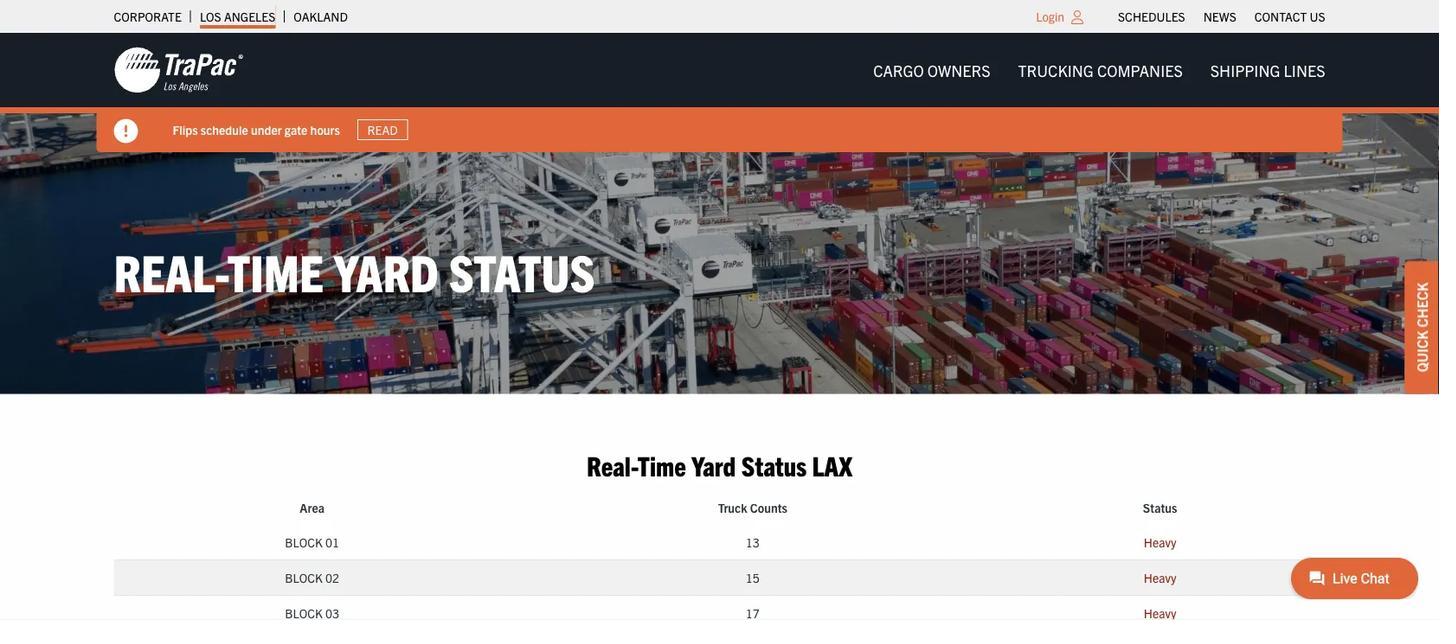 Task type: locate. For each thing, give the bounding box(es) containing it.
heavy for 13
[[1144, 535, 1176, 550]]

schedule
[[201, 122, 248, 137]]

real-time yard status
[[114, 239, 595, 302]]

menu bar up shipping
[[1109, 4, 1334, 29]]

1 horizontal spatial time
[[638, 448, 686, 482]]

quick
[[1413, 331, 1430, 372]]

trucking
[[1018, 60, 1094, 80]]

block left 02
[[285, 570, 323, 586]]

block for block 02
[[285, 570, 323, 586]]

companies
[[1097, 60, 1183, 80]]

0 horizontal spatial real-
[[114, 239, 227, 302]]

1 vertical spatial heavy
[[1144, 570, 1176, 586]]

1 block from the top
[[285, 535, 323, 550]]

real-
[[114, 239, 227, 302], [587, 448, 638, 482]]

gate
[[285, 122, 308, 137]]

status for real-time yard status
[[449, 239, 595, 302]]

news
[[1203, 9, 1236, 24]]

2 heavy from the top
[[1144, 570, 1176, 586]]

light image
[[1071, 10, 1083, 24]]

schedules link
[[1118, 4, 1185, 29]]

lines
[[1284, 60, 1325, 80]]

2 vertical spatial status
[[1143, 500, 1177, 516]]

0 vertical spatial yard
[[334, 239, 439, 302]]

status
[[449, 239, 595, 302], [741, 448, 807, 482], [1143, 500, 1177, 516]]

0 vertical spatial time
[[227, 239, 324, 302]]

0 vertical spatial status
[[449, 239, 595, 302]]

0 vertical spatial heavy
[[1144, 535, 1176, 550]]

15
[[746, 570, 760, 586]]

check
[[1413, 283, 1430, 328]]

real- for real-time yard status
[[114, 239, 227, 302]]

shipping lines link
[[1197, 53, 1339, 88]]

quick check
[[1413, 283, 1430, 372]]

0 horizontal spatial yard
[[334, 239, 439, 302]]

los angeles link
[[200, 4, 275, 29]]

1 horizontal spatial status
[[741, 448, 807, 482]]

read link
[[357, 119, 408, 140]]

time
[[227, 239, 324, 302], [638, 448, 686, 482]]

2 horizontal spatial status
[[1143, 500, 1177, 516]]

1 horizontal spatial real-
[[587, 448, 638, 482]]

0 horizontal spatial time
[[227, 239, 324, 302]]

1 vertical spatial time
[[638, 448, 686, 482]]

01
[[325, 535, 339, 550]]

login
[[1036, 9, 1064, 24]]

02
[[325, 570, 339, 586]]

los angeles image
[[114, 46, 244, 94]]

contact us
[[1254, 9, 1325, 24]]

hours
[[310, 122, 340, 137]]

0 horizontal spatial status
[[449, 239, 595, 302]]

1 vertical spatial yard
[[692, 448, 736, 482]]

menu bar
[[1109, 4, 1334, 29], [859, 53, 1339, 88]]

menu bar containing cargo owners
[[859, 53, 1339, 88]]

yard
[[334, 239, 439, 302], [692, 448, 736, 482]]

trucking companies link
[[1004, 53, 1197, 88]]

block for block 01
[[285, 535, 323, 550]]

trucking companies
[[1018, 60, 1183, 80]]

banner
[[0, 33, 1439, 152]]

login link
[[1036, 9, 1064, 24]]

1 horizontal spatial yard
[[692, 448, 736, 482]]

0 vertical spatial real-
[[114, 239, 227, 302]]

0 vertical spatial block
[[285, 535, 323, 550]]

yard for real-time yard status
[[334, 239, 439, 302]]

1 vertical spatial menu bar
[[859, 53, 1339, 88]]

status for real-time yard status lax
[[741, 448, 807, 482]]

real- for real-time yard status lax
[[587, 448, 638, 482]]

flips schedule under gate hours
[[173, 122, 340, 137]]

yard for real-time yard status lax
[[692, 448, 736, 482]]

block
[[285, 535, 323, 550], [285, 570, 323, 586]]

menu bar inside banner
[[859, 53, 1339, 88]]

oakland link
[[294, 4, 348, 29]]

corporate link
[[114, 4, 182, 29]]

cargo
[[873, 60, 924, 80]]

contact
[[1254, 9, 1307, 24]]

1 vertical spatial status
[[741, 448, 807, 482]]

0 vertical spatial menu bar
[[1109, 4, 1334, 29]]

block 01
[[285, 535, 339, 550]]

heavy
[[1144, 535, 1176, 550], [1144, 570, 1176, 586]]

2 block from the top
[[285, 570, 323, 586]]

banner containing cargo owners
[[0, 33, 1439, 152]]

menu bar down light icon
[[859, 53, 1339, 88]]

lax
[[812, 448, 852, 482]]

los
[[200, 9, 221, 24]]

shipping
[[1210, 60, 1280, 80]]

los angeles
[[200, 9, 275, 24]]

corporate
[[114, 9, 182, 24]]

1 vertical spatial real-
[[587, 448, 638, 482]]

1 heavy from the top
[[1144, 535, 1176, 550]]

1 vertical spatial block
[[285, 570, 323, 586]]

truck
[[718, 500, 747, 516]]

block left 01
[[285, 535, 323, 550]]



Task type: describe. For each thing, give the bounding box(es) containing it.
cargo owners link
[[859, 53, 1004, 88]]

news link
[[1203, 4, 1236, 29]]

real-time yard status lax
[[587, 448, 852, 482]]

area
[[300, 500, 325, 516]]

heavy for 15
[[1144, 570, 1176, 586]]

solid image
[[114, 119, 138, 143]]

contact us link
[[1254, 4, 1325, 29]]

13
[[746, 535, 760, 550]]

angeles
[[224, 9, 275, 24]]

read
[[367, 122, 398, 138]]

us
[[1310, 9, 1325, 24]]

time for real-time yard status lax
[[638, 448, 686, 482]]

counts
[[750, 500, 787, 516]]

schedules
[[1118, 9, 1185, 24]]

quick check link
[[1404, 261, 1439, 394]]

truck counts
[[718, 500, 787, 516]]

shipping lines
[[1210, 60, 1325, 80]]

under
[[251, 122, 282, 137]]

time for real-time yard status
[[227, 239, 324, 302]]

oakland
[[294, 9, 348, 24]]

owners
[[927, 60, 990, 80]]

cargo owners
[[873, 60, 990, 80]]

menu bar containing schedules
[[1109, 4, 1334, 29]]

block 02
[[285, 570, 339, 586]]

flips
[[173, 122, 198, 137]]



Task type: vqa. For each thing, say whether or not it's contained in the screenshot.
lax
yes



